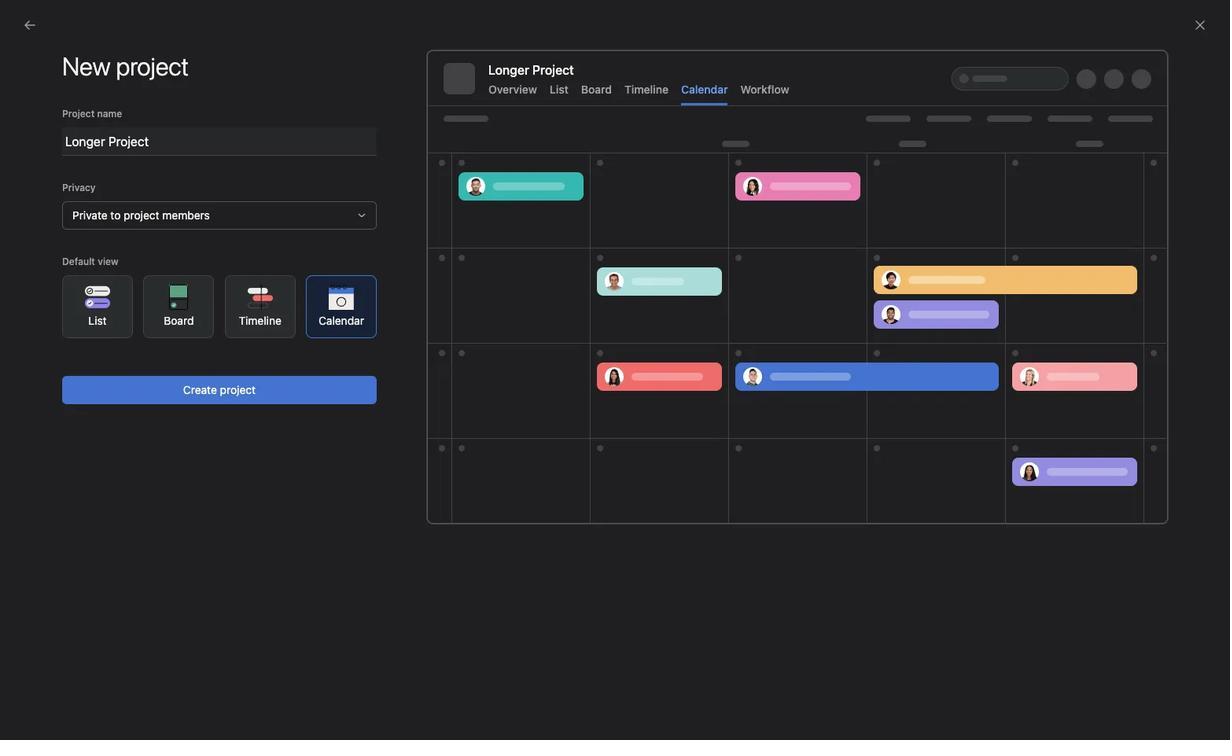 Task type: vqa. For each thing, say whether or not it's contained in the screenshot.
the middle Task name text box
no



Task type: locate. For each thing, give the bounding box(es) containing it.
functional
[[441, 494, 493, 508]]

0 horizontal spatial ts
[[1043, 335, 1055, 347]]

1 vertical spatial timeline
[[239, 313, 281, 327]]

insights button
[[0, 149, 60, 165]]

board
[[581, 83, 612, 96], [164, 313, 194, 327]]

projects up giraffe
[[19, 289, 62, 302]]

view
[[98, 256, 118, 267]]

privacy
[[62, 182, 96, 194]]

overview
[[489, 83, 537, 96]]

timeline
[[625, 83, 669, 96], [239, 313, 281, 327]]

list box
[[430, 6, 807, 31]]

insights element
[[0, 143, 189, 250]]

0 vertical spatial projects
[[19, 289, 62, 302]]

0 vertical spatial calendar
[[681, 83, 728, 96]]

new
[[406, 448, 428, 462]]

about us
[[833, 129, 897, 147]]

private
[[72, 208, 108, 222]]

cross-
[[406, 494, 441, 508]]

members (12)
[[349, 129, 447, 147]]

no
[[843, 335, 856, 347]]

calendar
[[681, 83, 728, 96], [319, 313, 364, 327]]

portfolio
[[115, 366, 158, 379]]

2023
[[86, 366, 112, 379]]

giraffe testing
[[41, 315, 115, 329]]

bk
[[1090, 61, 1102, 72], [717, 497, 730, 509]]

0 vertical spatial ts
[[1074, 61, 1086, 72]]

portfolios
[[41, 202, 89, 216]]

project right to on the left of the page
[[124, 208, 159, 222]]

1 vertical spatial board
[[164, 313, 194, 327]]

project right create
[[220, 383, 256, 396]]

create project button
[[62, 376, 377, 404]]

0 horizontal spatial goals
[[41, 227, 70, 241]]

this is a preview of your project image
[[427, 50, 1168, 524]]

projects up new
[[349, 395, 407, 413]]

default view
[[62, 256, 118, 267]]

hide sidebar image
[[20, 13, 33, 25]]

specimen
[[87, 391, 137, 404]]

1 horizontal spatial projects
[[349, 395, 407, 413]]

new project
[[406, 448, 467, 462]]

giraffe testing link
[[9, 310, 179, 335]]

1 horizontal spatial list
[[550, 83, 569, 96]]

0 vertical spatial list
[[550, 83, 569, 96]]

1 horizontal spatial ts
[[1074, 61, 1086, 72]]

project right new
[[431, 448, 467, 462]]

1 horizontal spatial bk
[[1090, 61, 1102, 72]]

projects inside dropdown button
[[19, 289, 62, 302]]

longer project
[[489, 63, 574, 77]]

plan
[[535, 494, 557, 508]]

list right giraffe
[[88, 313, 107, 327]]

0 vertical spatial timeline
[[625, 83, 669, 96]]

goals down portfolios
[[41, 227, 70, 241]]

1 vertical spatial list
[[88, 313, 107, 327]]

0 horizontal spatial calendar
[[319, 313, 364, 327]]

project inside button
[[220, 383, 256, 396]]

ts
[[1074, 61, 1086, 72], [1043, 335, 1055, 347]]

0 horizontal spatial projects
[[19, 289, 62, 302]]

1 horizontal spatial goals
[[833, 244, 874, 262]]

list down longer project
[[550, 83, 569, 96]]

new project
[[62, 51, 189, 81]]

create project
[[183, 383, 256, 396]]

projects
[[19, 289, 62, 302], [349, 395, 407, 413]]

october
[[41, 366, 83, 379]]

members
[[162, 208, 210, 222]]

projects element
[[0, 282, 189, 439]]

1 horizontal spatial calendar
[[681, 83, 728, 96]]

cross-functional project plan
[[406, 494, 557, 508]]

1 horizontal spatial board
[[581, 83, 612, 96]]

go back image
[[24, 19, 36, 31]]

project
[[62, 108, 95, 120]]

0 horizontal spatial bk
[[717, 497, 730, 509]]

project left plan
[[495, 494, 532, 508]]

pr
[[1107, 61, 1117, 72]]

global element
[[0, 39, 189, 133]]

insights
[[19, 150, 60, 164]]

0 vertical spatial bk
[[1090, 61, 1102, 72]]

list
[[550, 83, 569, 96], [88, 313, 107, 327]]

private to project members
[[72, 208, 210, 222]]

project
[[124, 208, 159, 222], [220, 383, 256, 396], [431, 448, 467, 462], [495, 494, 532, 508]]

12
[[1138, 61, 1148, 73]]

100000
[[833, 291, 874, 304]]

0 vertical spatial goals
[[41, 227, 70, 241]]

default
[[62, 256, 95, 267]]

inbox
[[41, 104, 68, 117]]

goals up 100000
[[833, 244, 874, 262]]

goals
[[41, 227, 70, 241], [833, 244, 874, 262]]



Task type: describe. For each thing, give the bounding box(es) containing it.
portfolios link
[[9, 197, 179, 222]]

october 2023 portfolio link
[[9, 360, 179, 385]]

ja
[[1122, 61, 1133, 72]]

create
[[183, 383, 217, 396]]

0 horizontal spatial board
[[164, 313, 194, 327]]

0 horizontal spatial timeline
[[239, 313, 281, 327]]

no status (0%)
[[843, 335, 910, 347]]

testing
[[78, 315, 115, 329]]

project name
[[62, 108, 122, 120]]

•
[[913, 335, 918, 347]]

projects button
[[0, 288, 62, 304]]

1 vertical spatial goals
[[833, 244, 874, 262]]

(0%)
[[888, 335, 910, 347]]

october 2023 portfolio
[[41, 366, 158, 379]]

octopus
[[41, 391, 84, 404]]

giraffe
[[41, 315, 75, 329]]

octopus specimen
[[41, 391, 137, 404]]

Project name text field
[[62, 127, 377, 156]]

goals inside insights element
[[41, 227, 70, 241]]

1 vertical spatial projects
[[349, 395, 407, 413]]

octopus specimen link
[[9, 385, 179, 411]]

workflow
[[741, 83, 790, 96]]

home link
[[9, 48, 179, 73]]

inbox link
[[9, 98, 179, 124]]

reporting link
[[9, 171, 179, 197]]

close image
[[1194, 19, 1207, 31]]

name
[[97, 108, 122, 120]]

home
[[41, 53, 71, 67]]

1 horizontal spatial timeline
[[625, 83, 669, 96]]

goals link
[[9, 222, 179, 247]]

0 horizontal spatial list
[[88, 313, 107, 327]]

project inside "popup button"
[[124, 208, 159, 222]]

1 vertical spatial bk
[[717, 497, 730, 509]]

to
[[110, 208, 121, 222]]

reporting
[[41, 177, 91, 190]]

status
[[858, 335, 886, 347]]

private to project members button
[[62, 201, 377, 230]]

1 vertical spatial calendar
[[319, 313, 364, 327]]

add goal image
[[1041, 247, 1054, 260]]

0 vertical spatial board
[[581, 83, 612, 96]]

1 vertical spatial ts
[[1043, 335, 1055, 347]]



